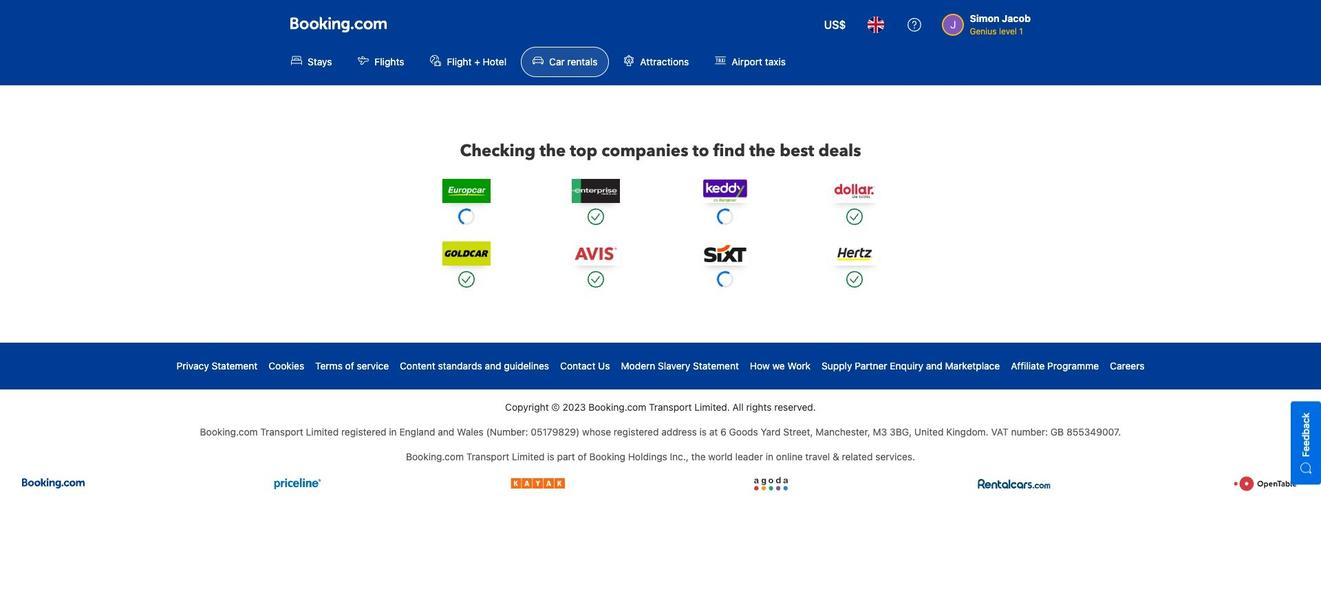 Task type: vqa. For each thing, say whether or not it's contained in the screenshot.
up associated with $112.81
no



Task type: locate. For each thing, give the bounding box(es) containing it.
opentable image
[[1234, 475, 1299, 492]]

goldcar image
[[442, 242, 491, 266]]

hertz image
[[831, 242, 879, 266]]

priceline image
[[266, 475, 329, 492]]

rentalcars image
[[977, 475, 1052, 492]]

skip to main content element
[[0, 0, 1321, 85]]

enterprise image
[[572, 179, 620, 203]]

footer
[[0, 343, 1321, 514]]



Task type: describe. For each thing, give the bounding box(es) containing it.
agoda image
[[747, 475, 795, 492]]

kayak image
[[511, 475, 565, 492]]

keddy by europcar image
[[701, 179, 749, 203]]

avis image
[[572, 242, 620, 266]]

sixt image
[[701, 242, 749, 266]]

booking.com image
[[22, 475, 85, 492]]

europcar image
[[442, 179, 491, 203]]

dollar image
[[831, 179, 879, 203]]



